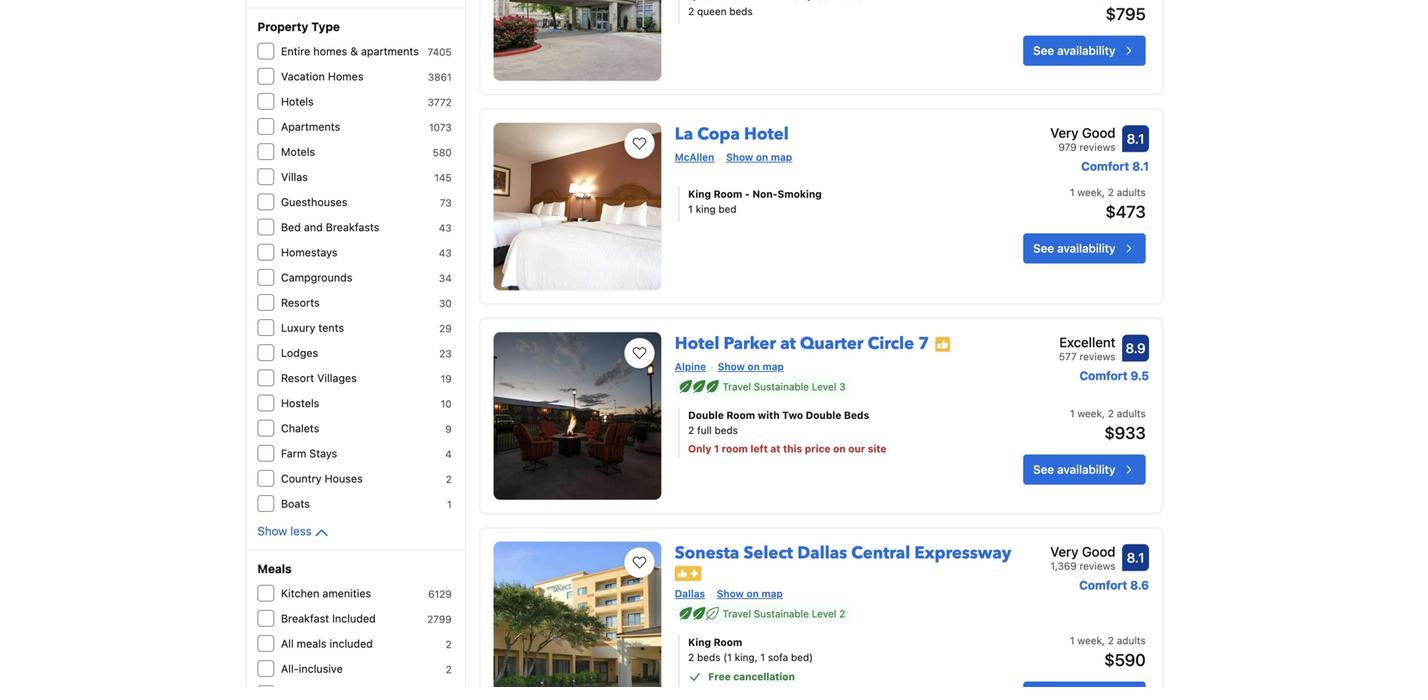 Task type: describe. For each thing, give the bounding box(es) containing it.
-
[[745, 188, 750, 200]]

travel sustainable level 2
[[723, 609, 845, 620]]

$933
[[1105, 423, 1146, 443]]

show inside dropdown button
[[258, 525, 287, 539]]

see for $473
[[1033, 241, 1054, 255]]

level for central
[[812, 609, 837, 620]]

1 left the sofa
[[761, 652, 765, 664]]

stays
[[309, 447, 337, 460]]

979
[[1059, 141, 1077, 153]]

apartments
[[361, 45, 419, 57]]

excellent 577 reviews
[[1059, 335, 1116, 363]]

show for $473
[[726, 151, 753, 163]]

23
[[439, 348, 452, 360]]

7405
[[428, 46, 452, 58]]

1 double from the left
[[688, 410, 724, 421]]

sonesta
[[675, 542, 739, 565]]

hotel parker at quarter circle 7 image
[[494, 332, 661, 500]]

good for $590
[[1082, 544, 1116, 560]]

show less button
[[258, 523, 332, 544]]

availability for $473
[[1057, 241, 1116, 255]]

1 week , 2 adults $473
[[1070, 186, 1146, 221]]

travel for select
[[723, 609, 751, 620]]

motels
[[281, 146, 315, 158]]

king for king room - non-smoking 1 king bed
[[688, 188, 711, 200]]

left
[[751, 443, 768, 455]]

double room with two double beds link
[[688, 408, 972, 423]]

la copa hotel link
[[675, 116, 789, 146]]

, for sonesta select dallas central expressway
[[1102, 635, 1105, 647]]

beds inside 'double room with two double beds 2 full beds only 1 room left at this price on our site'
[[715, 425, 738, 436]]

0 vertical spatial map
[[771, 151, 792, 163]]

577
[[1059, 351, 1077, 363]]

19
[[441, 373, 452, 385]]

villages
[[317, 372, 357, 385]]

country
[[281, 473, 322, 485]]

$590
[[1104, 651, 1146, 670]]

campgrounds
[[281, 271, 352, 284]]

see availability link for $473
[[1023, 233, 1146, 264]]

on for $473
[[756, 151, 768, 163]]

3861
[[428, 71, 452, 83]]

sonesta select dallas central expressway
[[675, 542, 1011, 565]]

with
[[758, 410, 780, 421]]

king
[[696, 203, 716, 215]]

comfort for sonesta select dallas central expressway
[[1079, 579, 1127, 592]]

kitchen
[[281, 588, 319, 600]]

show on map for select
[[717, 589, 783, 600]]

this property is part of our preferred partner program. it's committed to providing excellent service and good value. it'll pay us a higher commission if you make a booking. image
[[934, 336, 951, 353]]

hotel parker at quarter circle 7
[[675, 332, 929, 355]]

see availability for $473
[[1033, 241, 1116, 255]]

king room
[[688, 637, 742, 649]]

this property is part of our preferred partner program. it's committed to providing excellent service and good value. it'll pay us a higher commission if you make a booking. image
[[934, 336, 951, 353]]

see availability for $795
[[1033, 43, 1116, 57]]

on for $933
[[748, 361, 760, 373]]

2 queen beds
[[688, 5, 753, 17]]

less
[[290, 525, 312, 539]]

king room - non-smoking link
[[688, 186, 972, 202]]

resorts
[[281, 297, 320, 309]]

breakfast included
[[281, 613, 376, 625]]

vacation
[[281, 70, 325, 83]]

included
[[332, 613, 376, 625]]

, for hotel parker at quarter circle 7
[[1102, 408, 1105, 420]]

, inside 1 week , 2 adults $473
[[1102, 186, 1105, 198]]

scored 8.1 element for $473
[[1122, 125, 1149, 152]]

comfort 9.5
[[1080, 369, 1149, 383]]

very good 1,369 reviews
[[1050, 544, 1116, 572]]

$795
[[1106, 4, 1146, 23]]

1 week , 2 adults $933
[[1070, 408, 1146, 443]]

see for $933
[[1033, 463, 1054, 477]]

adults inside 1 week , 2 adults $473
[[1117, 186, 1146, 198]]

room inside king room link
[[714, 637, 742, 649]]

6129
[[428, 589, 452, 601]]

two
[[782, 410, 803, 421]]

145
[[434, 172, 452, 184]]

week for sonesta select dallas central expressway
[[1078, 635, 1102, 647]]

excellent element
[[1059, 332, 1116, 353]]

(1
[[723, 652, 732, 664]]

73
[[440, 197, 452, 209]]

circle
[[868, 332, 914, 355]]

room
[[722, 443, 748, 455]]

reviews inside "excellent 577 reviews"
[[1080, 351, 1116, 363]]

1 vertical spatial dallas
[[675, 589, 705, 600]]

0 vertical spatial hotel
[[744, 123, 789, 146]]

room for $473
[[714, 188, 742, 200]]

lodges
[[281, 347, 318, 359]]

homes
[[328, 70, 364, 83]]

1 inside 1 week , 2 adults $933
[[1070, 408, 1075, 420]]

beds
[[844, 410, 869, 421]]

homestays
[[281, 246, 338, 259]]

bed
[[281, 221, 301, 234]]

sonesta select dallas central expressway link
[[675, 535, 1011, 565]]

king for king room
[[688, 637, 711, 649]]

all-
[[281, 663, 299, 676]]

comfort for hotel parker at quarter circle 7
[[1080, 369, 1128, 383]]

homes
[[313, 45, 347, 57]]

hotels
[[281, 95, 314, 108]]

see availability link for $933
[[1023, 455, 1146, 485]]

3
[[839, 381, 846, 393]]

2799
[[427, 614, 452, 626]]

sonesta select dallas central expressway image
[[494, 542, 661, 688]]

this
[[783, 443, 802, 455]]

country houses
[[281, 473, 363, 485]]

1 inside the 1 week , 2 adults $590
[[1070, 635, 1075, 647]]

travel sustainable level 3
[[723, 381, 846, 393]]

only
[[688, 443, 711, 455]]

level for quarter
[[812, 381, 837, 393]]

resort villages
[[281, 372, 357, 385]]

2 double from the left
[[806, 410, 841, 421]]

see for $795
[[1033, 43, 1054, 57]]

bed)
[[791, 652, 813, 664]]

1 vertical spatial 8.1
[[1132, 159, 1149, 173]]

2 inside the 1 week , 2 adults $590
[[1108, 635, 1114, 647]]

cancellation
[[733, 672, 795, 683]]

parker
[[724, 332, 776, 355]]

select
[[744, 542, 793, 565]]

property type
[[258, 20, 340, 34]]

villas
[[281, 171, 308, 183]]

luxury tents
[[281, 322, 344, 334]]

our
[[848, 443, 865, 455]]

10
[[441, 398, 452, 410]]

hostels
[[281, 397, 319, 410]]

show for $590
[[717, 589, 744, 600]]

adults for hotel parker at quarter circle 7
[[1117, 408, 1146, 420]]

0 vertical spatial dallas
[[797, 542, 847, 565]]



Task type: locate. For each thing, give the bounding box(es) containing it.
travel down 'parker'
[[723, 381, 751, 393]]

1 inside king room - non-smoking 1 king bed
[[688, 203, 693, 215]]

1 down 1,369
[[1070, 635, 1075, 647]]

on up travel sustainable level 2
[[747, 589, 759, 600]]

43 for homestays
[[439, 247, 452, 259]]

chalets
[[281, 422, 319, 435]]

1 vertical spatial show on map
[[718, 361, 784, 373]]

2 week from the top
[[1078, 408, 1102, 420]]

full
[[697, 425, 712, 436]]

3 see availability link from the top
[[1023, 455, 1146, 485]]

excellent
[[1059, 335, 1116, 350]]

at right 'parker'
[[780, 332, 796, 355]]

this property is part of our preferred plus program. it's committed to providing outstanding service and excellent value. it'll pay us a higher commission if you make a booking. image
[[675, 567, 702, 582], [675, 567, 702, 582]]

good for $473
[[1082, 125, 1116, 141]]

comfort down "excellent 577 reviews"
[[1080, 369, 1128, 383]]

king up "king"
[[688, 188, 711, 200]]

very good element up comfort 8.6 at the right of page
[[1050, 542, 1116, 562]]

see availability
[[1033, 43, 1116, 57], [1033, 241, 1116, 255], [1033, 463, 1116, 477]]

0 vertical spatial at
[[780, 332, 796, 355]]

reviews up comfort 8.6 at the right of page
[[1080, 561, 1116, 572]]

2 level from the top
[[812, 609, 837, 620]]

2 travel from the top
[[723, 609, 751, 620]]

comfort down very good 979 reviews
[[1081, 159, 1129, 173]]

3 , from the top
[[1102, 635, 1105, 647]]

beds right queen
[[729, 5, 753, 17]]

3 see availability from the top
[[1033, 463, 1116, 477]]

apartments
[[281, 120, 340, 133]]

8.1 up 8.6
[[1127, 550, 1145, 566]]

0 vertical spatial king
[[688, 188, 711, 200]]

show on map
[[726, 151, 792, 163], [718, 361, 784, 373], [717, 589, 783, 600]]

1 vertical spatial level
[[812, 609, 837, 620]]

see availability down $795
[[1033, 43, 1116, 57]]

2 inside 1 week , 2 adults $933
[[1108, 408, 1114, 420]]

1 scored 8.1 element from the top
[[1122, 125, 1149, 152]]

1 vertical spatial good
[[1082, 544, 1116, 560]]

1 , from the top
[[1102, 186, 1105, 198]]

show down 'la copa hotel'
[[726, 151, 753, 163]]

9.5
[[1131, 369, 1149, 383]]

1 vertical spatial room
[[727, 410, 755, 421]]

3 availability from the top
[[1057, 463, 1116, 477]]

non-
[[752, 188, 778, 200]]

1 level from the top
[[812, 381, 837, 393]]

bed and breakfasts
[[281, 221, 380, 234]]

2 vertical spatial reviews
[[1080, 561, 1116, 572]]

week for hotel parker at quarter circle 7
[[1078, 408, 1102, 420]]

free
[[708, 672, 731, 683]]

2 very good element from the top
[[1050, 542, 1116, 562]]

2 adults from the top
[[1117, 408, 1146, 420]]

1 vertical spatial at
[[770, 443, 781, 455]]

sustainable
[[754, 381, 809, 393], [754, 609, 809, 620]]

2 vertical spatial ,
[[1102, 635, 1105, 647]]

good inside very good 1,369 reviews
[[1082, 544, 1116, 560]]

price
[[805, 443, 831, 455]]

very good element
[[1050, 123, 1116, 143], [1050, 542, 1116, 562]]

7
[[918, 332, 929, 355]]

travel up king room
[[723, 609, 751, 620]]

1 vertical spatial travel
[[723, 609, 751, 620]]

, up $590
[[1102, 635, 1105, 647]]

&
[[350, 45, 358, 57]]

smoking
[[778, 188, 822, 200]]

, up $933
[[1102, 408, 1105, 420]]

1 vertical spatial map
[[763, 361, 784, 373]]

0 vertical spatial beds
[[729, 5, 753, 17]]

2 vertical spatial availability
[[1057, 463, 1116, 477]]

2 vertical spatial see availability
[[1033, 463, 1116, 477]]

1 43 from the top
[[439, 222, 452, 234]]

3 week from the top
[[1078, 635, 1102, 647]]

1 vertical spatial sustainable
[[754, 609, 809, 620]]

availability down $795
[[1057, 43, 1116, 57]]

0 vertical spatial availability
[[1057, 43, 1116, 57]]

1 week from the top
[[1078, 186, 1102, 198]]

0 horizontal spatial double
[[688, 410, 724, 421]]

1 availability from the top
[[1057, 43, 1116, 57]]

show on map down 'la copa hotel'
[[726, 151, 792, 163]]

1 vertical spatial adults
[[1117, 408, 1146, 420]]

map for select
[[762, 589, 783, 600]]

week inside the 1 week , 2 adults $590
[[1078, 635, 1102, 647]]

1 see from the top
[[1033, 43, 1054, 57]]

entire
[[281, 45, 310, 57]]

availability for $933
[[1057, 463, 1116, 477]]

sustainable up two
[[754, 381, 809, 393]]

2 vertical spatial week
[[1078, 635, 1102, 647]]

level left 3
[[812, 381, 837, 393]]

,
[[1102, 186, 1105, 198], [1102, 408, 1105, 420], [1102, 635, 1105, 647]]

1 king from the top
[[688, 188, 711, 200]]

room left with
[[727, 410, 755, 421]]

2 vertical spatial room
[[714, 637, 742, 649]]

la copa hotel
[[675, 123, 789, 146]]

reviews for $590
[[1080, 561, 1116, 572]]

dallas right select
[[797, 542, 847, 565]]

at inside 'double room with two double beds 2 full beds only 1 room left at this price on our site'
[[770, 443, 781, 455]]

on inside 'double room with two double beds 2 full beds only 1 room left at this price on our site'
[[833, 443, 846, 455]]

week
[[1078, 186, 1102, 198], [1078, 408, 1102, 420], [1078, 635, 1102, 647]]

scored 8.1 element
[[1122, 125, 1149, 152], [1122, 545, 1149, 571]]

0 vertical spatial see availability link
[[1023, 35, 1146, 66]]

1 see availability from the top
[[1033, 43, 1116, 57]]

8.1
[[1127, 131, 1145, 147], [1132, 159, 1149, 173], [1127, 550, 1145, 566]]

0 vertical spatial comfort
[[1081, 159, 1129, 173]]

very inside very good 979 reviews
[[1050, 125, 1079, 141]]

0 vertical spatial week
[[1078, 186, 1102, 198]]

very inside very good 1,369 reviews
[[1050, 544, 1079, 560]]

show down the sonesta
[[717, 589, 744, 600]]

1 good from the top
[[1082, 125, 1116, 141]]

show on map for parker
[[718, 361, 784, 373]]

scored 8.1 element up 8.6
[[1122, 545, 1149, 571]]

room inside king room - non-smoking 1 king bed
[[714, 188, 742, 200]]

43 down 73
[[439, 222, 452, 234]]

1 sustainable from the top
[[754, 381, 809, 393]]

2 vertical spatial see
[[1033, 463, 1054, 477]]

8.6
[[1130, 579, 1149, 592]]

week down 'comfort 8.1'
[[1078, 186, 1102, 198]]

1 down '577'
[[1070, 408, 1075, 420]]

king room - non-smoking 1 king bed
[[688, 188, 822, 215]]

scored 8.1 element up 'comfort 8.1'
[[1122, 125, 1149, 152]]

0 horizontal spatial dallas
[[675, 589, 705, 600]]

all
[[281, 638, 294, 650]]

show down 'parker'
[[718, 361, 745, 373]]

on left our
[[833, 443, 846, 455]]

show
[[726, 151, 753, 163], [718, 361, 745, 373], [258, 525, 287, 539], [717, 589, 744, 600]]

room up (1
[[714, 637, 742, 649]]

1 right 'only'
[[714, 443, 719, 455]]

copa
[[697, 123, 740, 146]]

1 vertical spatial very
[[1050, 544, 1079, 560]]

3772
[[428, 96, 452, 108]]

bed
[[719, 203, 737, 215]]

adults for sonesta select dallas central expressway
[[1117, 635, 1146, 647]]

scored 8.1 element for $590
[[1122, 545, 1149, 571]]

1 see availability link from the top
[[1023, 35, 1146, 66]]

8.1 for $473
[[1127, 131, 1145, 147]]

2 availability from the top
[[1057, 241, 1116, 255]]

43 up 34
[[439, 247, 452, 259]]

week inside 1 week , 2 adults $473
[[1078, 186, 1102, 198]]

la copa hotel image
[[494, 123, 661, 290]]

show less
[[258, 525, 312, 539]]

1 very from the top
[[1050, 125, 1079, 141]]

2 good from the top
[[1082, 544, 1116, 560]]

1 inside 'double room with two double beds 2 full beds only 1 room left at this price on our site'
[[714, 443, 719, 455]]

1 vertical spatial ,
[[1102, 408, 1105, 420]]

included
[[330, 638, 373, 650]]

1 horizontal spatial double
[[806, 410, 841, 421]]

2 see availability from the top
[[1033, 241, 1116, 255]]

1 vertical spatial week
[[1078, 408, 1102, 420]]

sustainable for select
[[754, 609, 809, 620]]

29
[[439, 323, 452, 335]]

9
[[445, 424, 452, 435]]

1,369
[[1051, 561, 1077, 572]]

1 vertical spatial beds
[[715, 425, 738, 436]]

1 horizontal spatial dallas
[[797, 542, 847, 565]]

very good element up 'comfort 8.1'
[[1050, 123, 1116, 143]]

type
[[311, 20, 340, 34]]

hotel right copa
[[744, 123, 789, 146]]

1 vertical spatial scored 8.1 element
[[1122, 545, 1149, 571]]

beds up room
[[715, 425, 738, 436]]

hotel parker at quarter circle 7 link
[[675, 326, 929, 355]]

2 see from the top
[[1033, 241, 1054, 255]]

on down 'parker'
[[748, 361, 760, 373]]

very for $590
[[1050, 544, 1079, 560]]

2 see availability link from the top
[[1023, 233, 1146, 264]]

double right two
[[806, 410, 841, 421]]

2 vertical spatial adults
[[1117, 635, 1146, 647]]

2 king from the top
[[688, 637, 711, 649]]

beds down king room
[[697, 652, 721, 664]]

room for $933
[[727, 410, 755, 421]]

43 for bed and breakfasts
[[439, 222, 452, 234]]

reviews up 'comfort 8.1'
[[1080, 141, 1116, 153]]

1 travel from the top
[[723, 381, 751, 393]]

, inside 1 week , 2 adults $933
[[1102, 408, 1105, 420]]

queen
[[697, 5, 727, 17]]

king room link
[[688, 635, 972, 651]]

show on map up travel sustainable level 2
[[717, 589, 783, 600]]

1 vertical spatial 43
[[439, 247, 452, 259]]

very good element for $590
[[1050, 542, 1116, 562]]

1 vertical spatial see availability
[[1033, 241, 1116, 255]]

0 vertical spatial adults
[[1117, 186, 1146, 198]]

room
[[714, 188, 742, 200], [727, 410, 755, 421], [714, 637, 742, 649]]

very
[[1050, 125, 1079, 141], [1050, 544, 1079, 560]]

free cancellation
[[708, 672, 795, 683]]

1
[[1070, 186, 1075, 198], [688, 203, 693, 215], [1070, 408, 1075, 420], [714, 443, 719, 455], [447, 499, 452, 511], [1070, 635, 1075, 647], [761, 652, 765, 664]]

, inside the 1 week , 2 adults $590
[[1102, 635, 1105, 647]]

meals
[[297, 638, 327, 650]]

0 vertical spatial reviews
[[1080, 141, 1116, 153]]

8.1 up $473
[[1132, 159, 1149, 173]]

double up full
[[688, 410, 724, 421]]

see availability link
[[1023, 35, 1146, 66], [1023, 233, 1146, 264], [1023, 455, 1146, 485]]

show for $933
[[718, 361, 745, 373]]

2 inside 1 week , 2 adults $473
[[1108, 186, 1114, 198]]

map up travel sustainable level 2
[[762, 589, 783, 600]]

week down comfort 8.6 at the right of page
[[1078, 635, 1102, 647]]

king up free
[[688, 637, 711, 649]]

1 vertical spatial see
[[1033, 241, 1054, 255]]

0 vertical spatial ,
[[1102, 186, 1105, 198]]

0 vertical spatial see
[[1033, 43, 1054, 57]]

king inside king room - non-smoking 1 king bed
[[688, 188, 711, 200]]

2 reviews from the top
[[1080, 351, 1116, 363]]

1 very good element from the top
[[1050, 123, 1116, 143]]

scored 8.9 element
[[1122, 335, 1149, 362]]

comfort down very good 1,369 reviews
[[1079, 579, 1127, 592]]

1 vertical spatial reviews
[[1080, 351, 1116, 363]]

2 scored 8.1 element from the top
[[1122, 545, 1149, 571]]

travel for parker
[[723, 381, 751, 393]]

1 vertical spatial hotel
[[675, 332, 720, 355]]

sustainable for parker
[[754, 381, 809, 393]]

2 vertical spatial comfort
[[1079, 579, 1127, 592]]

1 down the 4
[[447, 499, 452, 511]]

2 inside 'double room with two double beds 2 full beds only 1 room left at this price on our site'
[[688, 425, 694, 436]]

availability down 1 week , 2 adults $933 at right
[[1057, 463, 1116, 477]]

at
[[780, 332, 796, 355], [770, 443, 781, 455]]

breakfast
[[281, 613, 329, 625]]

expressway
[[915, 542, 1011, 565]]

show on map down 'parker'
[[718, 361, 784, 373]]

reviews for $473
[[1080, 141, 1116, 153]]

very good element for $473
[[1050, 123, 1116, 143]]

0 horizontal spatial hotel
[[675, 332, 720, 355]]

, down 'comfort 8.1'
[[1102, 186, 1105, 198]]

map up "travel sustainable level 3"
[[763, 361, 784, 373]]

on for $590
[[747, 589, 759, 600]]

2 vertical spatial see availability link
[[1023, 455, 1146, 485]]

1 vertical spatial see availability link
[[1023, 233, 1146, 264]]

4
[[445, 449, 452, 460]]

level up king room link on the bottom of page
[[812, 609, 837, 620]]

see availability down 1 week , 2 adults $933 at right
[[1033, 463, 1116, 477]]

0 vertical spatial level
[[812, 381, 837, 393]]

adults up $933
[[1117, 408, 1146, 420]]

week down comfort 9.5 at the right of page
[[1078, 408, 1102, 420]]

boats
[[281, 498, 310, 510]]

and
[[304, 221, 323, 234]]

map for parker
[[763, 361, 784, 373]]

inclusive
[[299, 663, 343, 676]]

1 inside 1 week , 2 adults $473
[[1070, 186, 1075, 198]]

quarter
[[800, 332, 864, 355]]

adults inside the 1 week , 2 adults $590
[[1117, 635, 1146, 647]]

580
[[433, 147, 452, 159]]

hotel
[[744, 123, 789, 146], [675, 332, 720, 355]]

1 vertical spatial very good element
[[1050, 542, 1116, 562]]

0 vertical spatial travel
[[723, 381, 751, 393]]

2 vertical spatial map
[[762, 589, 783, 600]]

see availability link down 1 week , 2 adults $473
[[1023, 233, 1146, 264]]

1073
[[429, 122, 452, 133]]

reviews inside very good 979 reviews
[[1080, 141, 1116, 153]]

8.1 for $590
[[1127, 550, 1145, 566]]

room inside 'double room with two double beds 2 full beds only 1 room left at this price on our site'
[[727, 410, 755, 421]]

adults up $590
[[1117, 635, 1146, 647]]

2 , from the top
[[1102, 408, 1105, 420]]

availability for $795
[[1057, 43, 1116, 57]]

0 vertical spatial 8.1
[[1127, 131, 1145, 147]]

reviews down excellent
[[1080, 351, 1116, 363]]

3 see from the top
[[1033, 463, 1054, 477]]

see availability link for $795
[[1023, 35, 1146, 66]]

farm stays
[[281, 447, 337, 460]]

2 sustainable from the top
[[754, 609, 809, 620]]

availability down 1 week , 2 adults $473
[[1057, 241, 1116, 255]]

hotel up alpine
[[675, 332, 720, 355]]

0 vertical spatial sustainable
[[754, 381, 809, 393]]

tents
[[318, 322, 344, 334]]

1 vertical spatial availability
[[1057, 241, 1116, 255]]

0 vertical spatial good
[[1082, 125, 1116, 141]]

breakfasts
[[326, 221, 380, 234]]

adults
[[1117, 186, 1146, 198], [1117, 408, 1146, 420], [1117, 635, 1146, 647]]

see availability for $933
[[1033, 463, 1116, 477]]

0 vertical spatial see availability
[[1033, 43, 1116, 57]]

1 down 979
[[1070, 186, 1075, 198]]

2 very from the top
[[1050, 544, 1079, 560]]

see availability down 1 week , 2 adults $473
[[1033, 241, 1116, 255]]

amenities
[[322, 588, 371, 600]]

0 vertical spatial very
[[1050, 125, 1079, 141]]

on up non-
[[756, 151, 768, 163]]

week inside 1 week , 2 adults $933
[[1078, 408, 1102, 420]]

central
[[851, 542, 910, 565]]

2 vertical spatial show on map
[[717, 589, 783, 600]]

beds
[[729, 5, 753, 17], [715, 425, 738, 436], [697, 652, 721, 664]]

2
[[688, 5, 694, 17], [1108, 186, 1114, 198], [1108, 408, 1114, 420], [688, 425, 694, 436], [446, 474, 452, 486], [839, 609, 845, 620], [1108, 635, 1114, 647], [446, 639, 452, 651], [688, 652, 694, 664], [446, 664, 452, 676]]

travel
[[723, 381, 751, 393], [723, 609, 751, 620]]

comfort 8.6
[[1079, 579, 1149, 592]]

good up comfort 8.6 at the right of page
[[1082, 544, 1116, 560]]

dallas down the sonesta
[[675, 589, 705, 600]]

sustainable up the sofa
[[754, 609, 809, 620]]

good up 'comfort 8.1'
[[1082, 125, 1116, 141]]

0 vertical spatial room
[[714, 188, 742, 200]]

$473
[[1106, 202, 1146, 221]]

very for $473
[[1050, 125, 1079, 141]]

2 vertical spatial 8.1
[[1127, 550, 1145, 566]]

0 vertical spatial 43
[[439, 222, 452, 234]]

adults inside 1 week , 2 adults $933
[[1117, 408, 1146, 420]]

meals
[[258, 562, 292, 576]]

map
[[771, 151, 792, 163], [763, 361, 784, 373], [762, 589, 783, 600]]

alpine
[[675, 361, 706, 373]]

resort
[[281, 372, 314, 385]]

all-inclusive
[[281, 663, 343, 676]]

see availability link down $795
[[1023, 35, 1146, 66]]

1 adults from the top
[[1117, 186, 1146, 198]]

1 vertical spatial comfort
[[1080, 369, 1128, 383]]

3 reviews from the top
[[1080, 561, 1116, 572]]

8.1 up 'comfort 8.1'
[[1127, 131, 1145, 147]]

2 vertical spatial beds
[[697, 652, 721, 664]]

3 adults from the top
[[1117, 635, 1146, 647]]

adults up $473
[[1117, 186, 1146, 198]]

map up non-
[[771, 151, 792, 163]]

2 43 from the top
[[439, 247, 452, 259]]

1 vertical spatial king
[[688, 637, 711, 649]]

0 vertical spatial show on map
[[726, 151, 792, 163]]

very up 1,369
[[1050, 544, 1079, 560]]

1 left "king"
[[688, 203, 693, 215]]

0 vertical spatial very good element
[[1050, 123, 1116, 143]]

see availability link down 1 week , 2 adults $933 at right
[[1023, 455, 1146, 485]]

guesthouses
[[281, 196, 348, 208]]

at right left
[[770, 443, 781, 455]]

0 vertical spatial scored 8.1 element
[[1122, 125, 1149, 152]]

very up 979
[[1050, 125, 1079, 141]]

1 reviews from the top
[[1080, 141, 1116, 153]]

1 horizontal spatial hotel
[[744, 123, 789, 146]]

43
[[439, 222, 452, 234], [439, 247, 452, 259]]

room up bed
[[714, 188, 742, 200]]

good inside very good 979 reviews
[[1082, 125, 1116, 141]]

show left less
[[258, 525, 287, 539]]

reviews inside very good 1,369 reviews
[[1080, 561, 1116, 572]]



Task type: vqa. For each thing, say whether or not it's contained in the screenshot.
leftmost Guest
no



